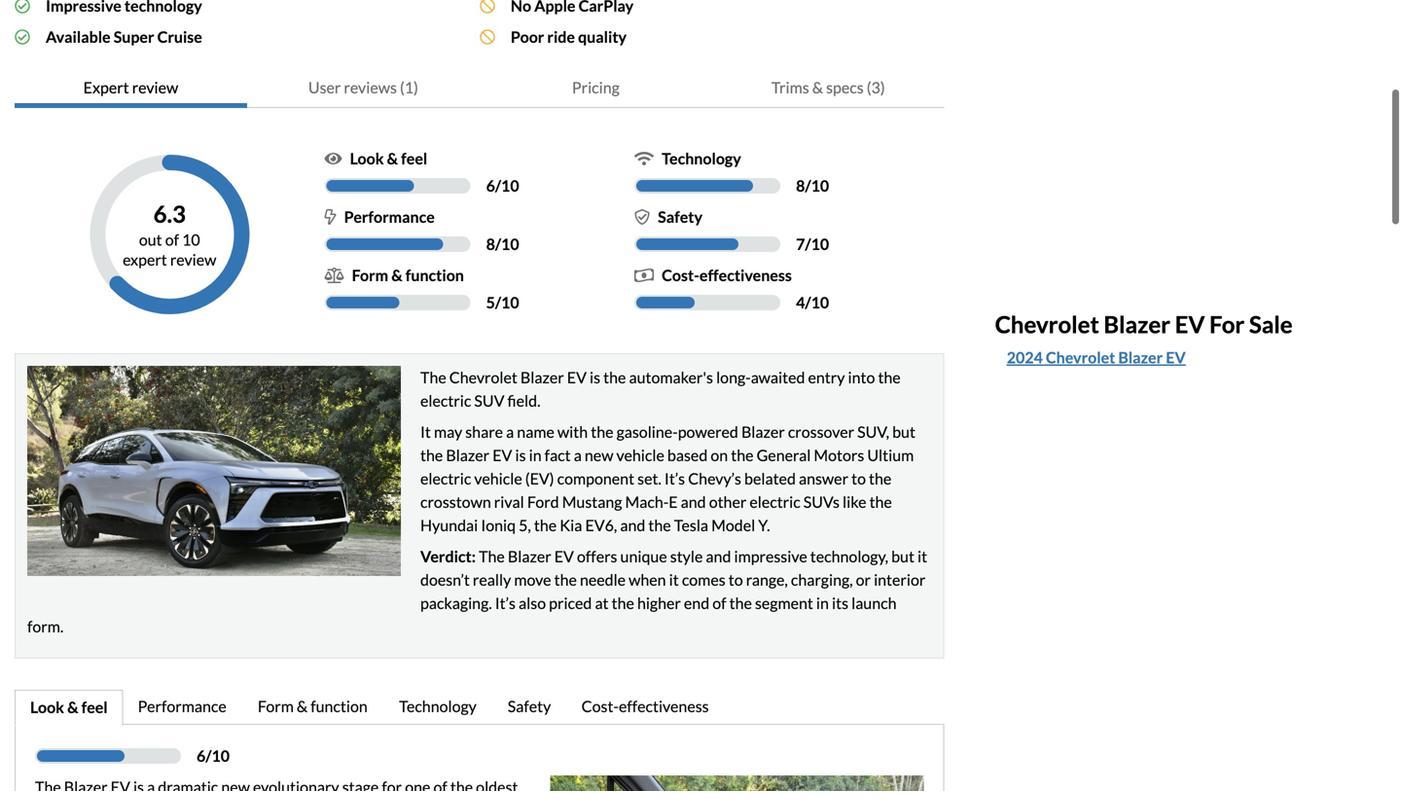 Task type: describe. For each thing, give the bounding box(es) containing it.
/ for cost-effectiveness
[[805, 293, 811, 312]]

8 for technology
[[796, 176, 805, 195]]

interior
[[874, 570, 926, 589]]

look & feel inside look & feel tab
[[30, 698, 108, 717]]

gasoline-
[[617, 422, 678, 441]]

field.
[[508, 391, 541, 410]]

photo by stephen edelstein. 2024 chevrolet blazer ev front three quarter view. image
[[27, 366, 401, 576]]

like
[[843, 493, 867, 512]]

range,
[[746, 570, 788, 589]]

for
[[1210, 310, 1245, 338]]

1 vertical spatial vehicle
[[474, 469, 522, 488]]

tab list containing expert review
[[15, 68, 945, 108]]

8 / 10 for technology
[[796, 176, 830, 195]]

expert inside tab
[[83, 78, 129, 97]]

the up priced at the bottom left
[[554, 570, 577, 589]]

review inside expert review tab
[[132, 78, 178, 97]]

10 inside tab panel
[[212, 747, 230, 766]]

1 horizontal spatial a
[[574, 446, 582, 465]]

awaited
[[751, 368, 805, 387]]

available
[[46, 27, 111, 46]]

on
[[711, 446, 728, 465]]

rival
[[494, 493, 524, 512]]

higher
[[638, 594, 681, 613]]

trims & specs (3)
[[772, 78, 885, 97]]

shield check image
[[635, 209, 650, 225]]

tesla
[[674, 516, 709, 535]]

move
[[514, 570, 551, 589]]

segment
[[755, 594, 814, 613]]

technology tab
[[385, 690, 493, 726]]

entry
[[808, 368, 845, 387]]

6.3 out of 10 expert review
[[123, 200, 216, 269]]

comes
[[682, 570, 726, 589]]

ev inside the chevrolet blazer ev is the automaker's long-awaited entry into the electric suv field.
[[567, 368, 587, 387]]

7
[[796, 235, 805, 254]]

(ev)
[[525, 469, 554, 488]]

10 inside 6.3 out of 10 expert review
[[182, 230, 200, 249]]

/ for performance
[[495, 235, 501, 254]]

balance scale image
[[325, 268, 344, 283]]

long-
[[717, 368, 751, 387]]

fact
[[545, 446, 571, 465]]

0 vertical spatial look
[[350, 149, 384, 168]]

1 horizontal spatial technology
[[662, 149, 742, 168]]

blazer up general
[[742, 422, 785, 441]]

suvs
[[804, 493, 840, 512]]

at
[[595, 594, 609, 613]]

1 horizontal spatial 6
[[486, 176, 495, 195]]

pricing
[[572, 78, 620, 97]]

e
[[669, 493, 678, 512]]

poor ride quality
[[511, 27, 627, 46]]

verdict:
[[421, 547, 476, 566]]

effectiveness inside tab
[[619, 697, 709, 716]]

the down range,
[[730, 594, 752, 613]]

also
[[519, 594, 546, 613]]

2024 chevrolet blazer ev
[[1007, 348, 1186, 367]]

it may share a name with the gasoline-powered blazer crossover suv, but the blazer ev is in fact a new vehicle based on the general motors ultium electric vehicle (ev) component set. it's chevy's belated answer to the crosstown rival ford mustang mach-e and other electric suvs like the hyundai ioniq 5, the kia ev6, and the tesla model y.
[[421, 422, 916, 535]]

ride
[[547, 27, 575, 46]]

1 horizontal spatial safety
[[658, 207, 703, 226]]

0 vertical spatial function
[[406, 266, 464, 285]]

other
[[709, 493, 747, 512]]

it
[[421, 422, 431, 441]]

money bill wave image
[[635, 268, 654, 283]]

/ for safety
[[805, 235, 811, 254]]

name
[[517, 422, 555, 441]]

ev inside it may share a name with the gasoline-powered blazer crossover suv, but the blazer ev is in fact a new vehicle based on the general motors ultium electric vehicle (ev) component set. it's chevy's belated answer to the crosstown rival ford mustang mach-e and other electric suvs like the hyundai ioniq 5, the kia ev6, and the tesla model y.
[[493, 446, 512, 465]]

0 vertical spatial chevrolet
[[996, 310, 1100, 338]]

ultium
[[868, 446, 914, 465]]

of inside the blazer ev offers unique style and impressive technology, but it doesn't really move the needle when it comes to range, charging, or interior packaging. it's also priced at the higher end of the segment in its launch form.
[[713, 594, 727, 613]]

1 vertical spatial it
[[669, 570, 679, 589]]

5,
[[519, 516, 531, 535]]

0 vertical spatial and
[[681, 493, 706, 512]]

tab panel containing 6
[[15, 724, 945, 791]]

/ for look & feel
[[495, 176, 501, 195]]

component
[[557, 469, 635, 488]]

of inside 6.3 out of 10 expert review
[[165, 230, 179, 249]]

or
[[856, 570, 871, 589]]

0 vertical spatial look & feel
[[350, 149, 428, 168]]

1 vertical spatial electric
[[421, 469, 471, 488]]

hyundai
[[421, 516, 478, 535]]

user reviews (1)
[[308, 78, 418, 97]]

priced
[[549, 594, 592, 613]]

quality
[[578, 27, 627, 46]]

cruise
[[157, 27, 202, 46]]

& for look & feel tab
[[67, 698, 78, 717]]

the left automaker's
[[604, 368, 626, 387]]

2 vertical spatial electric
[[750, 493, 801, 512]]

1 horizontal spatial 6 / 10
[[486, 176, 519, 195]]

0 vertical spatial cost-effectiveness
[[662, 266, 792, 285]]

the right the into
[[878, 368, 901, 387]]

the blazer ev offers unique style and impressive technology, but it doesn't really move the needle when it comes to range, charging, or interior packaging. it's also priced at the higher end of the segment in its launch form.
[[27, 547, 928, 636]]

1 ban image from the top
[[480, 0, 495, 14]]

trims
[[772, 78, 810, 97]]

out
[[139, 230, 162, 249]]

cost- inside tab
[[582, 697, 619, 716]]

the for chevrolet
[[421, 368, 447, 387]]

based
[[668, 446, 708, 465]]

10 for form & function
[[501, 293, 519, 312]]

motors
[[814, 446, 865, 465]]

1 vertical spatial and
[[620, 516, 646, 535]]

answer
[[799, 469, 849, 488]]

automaker's
[[629, 368, 714, 387]]

but inside the blazer ev offers unique style and impressive technology, but it doesn't really move the needle when it comes to range, charging, or interior packaging. it's also priced at the higher end of the segment in its launch form.
[[892, 547, 915, 566]]

crosstown
[[421, 493, 491, 512]]

blazer down share
[[446, 446, 490, 465]]

performance tab
[[123, 690, 243, 726]]

may
[[434, 422, 463, 441]]

is inside it may share a name with the gasoline-powered blazer crossover suv, but the blazer ev is in fact a new vehicle based on the general motors ultium electric vehicle (ev) component set. it's chevy's belated answer to the crosstown rival ford mustang mach-e and other electric suvs like the hyundai ioniq 5, the kia ev6, and the tesla model y.
[[515, 446, 526, 465]]

& for trims & specs (3) tab
[[813, 78, 824, 97]]

really
[[473, 570, 511, 589]]

general
[[757, 446, 811, 465]]

electric inside the chevrolet blazer ev is the automaker's long-awaited entry into the electric suv field.
[[421, 391, 471, 410]]

ev left for
[[1176, 310, 1205, 338]]

available super cruise
[[46, 27, 202, 46]]

4 / 10
[[796, 293, 830, 312]]

1 horizontal spatial performance
[[344, 207, 435, 226]]

the right at
[[612, 594, 635, 613]]

to inside the blazer ev offers unique style and impressive technology, but it doesn't really move the needle when it comes to range, charging, or interior packaging. it's also priced at the higher end of the segment in its launch form.
[[729, 570, 743, 589]]

the down ultium
[[869, 469, 892, 488]]

suv
[[474, 391, 505, 410]]

feel inside tab
[[81, 698, 108, 717]]

chevrolet for 2024 chevrolet blazer ev
[[1046, 348, 1116, 367]]

2024 chevrolet blazer ev link down for
[[1007, 346, 1368, 370]]

to inside it may share a name with the gasoline-powered blazer crossover suv, but the blazer ev is in fact a new vehicle based on the general motors ultium electric vehicle (ev) component set. it's chevy's belated answer to the crosstown rival ford mustang mach-e and other electric suvs like the hyundai ioniq 5, the kia ev6, and the tesla model y.
[[852, 469, 866, 488]]

impressive
[[734, 547, 808, 566]]

0 vertical spatial a
[[506, 422, 514, 441]]

style
[[670, 547, 703, 566]]

safety tab
[[493, 690, 567, 726]]

kia
[[560, 516, 582, 535]]

the up new
[[591, 422, 614, 441]]

10 for technology
[[811, 176, 830, 195]]

the down mach-
[[649, 516, 671, 535]]

sale
[[1250, 310, 1293, 338]]



Task type: vqa. For each thing, say whether or not it's contained in the screenshot.


Task type: locate. For each thing, give the bounding box(es) containing it.
4
[[796, 293, 805, 312]]

a right fact
[[574, 446, 582, 465]]

to
[[852, 469, 866, 488], [729, 570, 743, 589]]

0 horizontal spatial 6 / 10
[[197, 747, 230, 766]]

powered
[[678, 422, 739, 441]]

look & feel right "eye" image
[[350, 149, 428, 168]]

look inside tab
[[30, 698, 64, 717]]

0 horizontal spatial it
[[669, 570, 679, 589]]

the down it
[[421, 446, 443, 465]]

0 vertical spatial to
[[852, 469, 866, 488]]

in left its
[[817, 594, 829, 613]]

look & feel tab
[[15, 690, 123, 726]]

1 vertical spatial to
[[729, 570, 743, 589]]

form right balance scale icon
[[352, 266, 389, 285]]

the right 5,
[[534, 516, 557, 535]]

ban image
[[480, 0, 495, 14], [480, 29, 495, 45]]

performance inside tab
[[138, 697, 227, 716]]

review inside 6.3 out of 10 expert review
[[170, 250, 216, 269]]

0 horizontal spatial is
[[515, 446, 526, 465]]

reviews
[[344, 78, 397, 97]]

it up interior
[[918, 547, 928, 566]]

safety inside tab
[[508, 697, 551, 716]]

safety right shield check icon
[[658, 207, 703, 226]]

charging,
[[791, 570, 853, 589]]

but up ultium
[[893, 422, 916, 441]]

0 horizontal spatial technology
[[399, 697, 477, 716]]

1 horizontal spatial form
[[352, 266, 389, 285]]

2 ban image from the top
[[480, 29, 495, 45]]

8 / 10 for performance
[[486, 235, 519, 254]]

the up "really"
[[479, 547, 505, 566]]

0 horizontal spatial feel
[[81, 698, 108, 717]]

user reviews (1) tab
[[247, 68, 480, 108]]

review down super
[[132, 78, 178, 97]]

1 vertical spatial 6
[[197, 747, 206, 766]]

&
[[813, 78, 824, 97], [387, 149, 398, 168], [392, 266, 403, 285], [297, 697, 308, 716], [67, 698, 78, 717]]

1 vertical spatial expert
[[123, 250, 167, 269]]

blazer inside the blazer ev offers unique style and impressive technology, but it doesn't really move the needle when it comes to range, charging, or interior packaging. it's also priced at the higher end of the segment in its launch form.
[[508, 547, 552, 566]]

10 for performance
[[501, 235, 519, 254]]

expert review
[[83, 78, 178, 97]]

form & function tab
[[243, 690, 385, 726]]

new
[[585, 446, 614, 465]]

super
[[114, 27, 154, 46]]

when
[[629, 570, 666, 589]]

chevrolet
[[996, 310, 1100, 338], [1046, 348, 1116, 367], [450, 368, 518, 387]]

with
[[558, 422, 588, 441]]

wifi image
[[635, 151, 654, 166]]

and down mach-
[[620, 516, 646, 535]]

ev up the with
[[567, 368, 587, 387]]

0 vertical spatial but
[[893, 422, 916, 441]]

2 vertical spatial chevrolet
[[450, 368, 518, 387]]

1 horizontal spatial look
[[350, 149, 384, 168]]

look & feel down form.
[[30, 698, 108, 717]]

technology right wifi image
[[662, 149, 742, 168]]

look
[[350, 149, 384, 168], [30, 698, 64, 717]]

expert
[[83, 78, 129, 97], [123, 250, 167, 269]]

1 vertical spatial function
[[311, 697, 368, 716]]

ford
[[527, 493, 559, 512]]

8 for performance
[[486, 235, 495, 254]]

the
[[604, 368, 626, 387], [878, 368, 901, 387], [591, 422, 614, 441], [421, 446, 443, 465], [731, 446, 754, 465], [869, 469, 892, 488], [870, 493, 892, 512], [534, 516, 557, 535], [649, 516, 671, 535], [554, 570, 577, 589], [612, 594, 635, 613], [730, 594, 752, 613]]

it's down "really"
[[495, 594, 516, 613]]

blazer up '2024 chevrolet blazer ev'
[[1104, 310, 1171, 338]]

/ for technology
[[805, 176, 811, 195]]

0 vertical spatial safety
[[658, 207, 703, 226]]

to left range,
[[729, 570, 743, 589]]

blazer down chevrolet blazer ev for sale
[[1119, 348, 1163, 367]]

technology,
[[811, 547, 889, 566]]

cost- right money bill wave image on the left top of page
[[662, 266, 700, 285]]

1 vertical spatial is
[[515, 446, 526, 465]]

0 horizontal spatial look & feel
[[30, 698, 108, 717]]

5
[[486, 293, 495, 312]]

1 vertical spatial performance
[[138, 697, 227, 716]]

ev down kia
[[555, 547, 574, 566]]

electric up the may
[[421, 391, 471, 410]]

feel
[[401, 149, 428, 168], [81, 698, 108, 717]]

1 vertical spatial feel
[[81, 698, 108, 717]]

0 vertical spatial effectiveness
[[700, 266, 792, 285]]

trims & specs (3) tab
[[712, 68, 945, 108]]

0 vertical spatial expert
[[83, 78, 129, 97]]

1 vertical spatial of
[[713, 594, 727, 613]]

and up comes
[[706, 547, 731, 566]]

is inside the chevrolet blazer ev is the automaker's long-awaited entry into the electric suv field.
[[590, 368, 601, 387]]

0 vertical spatial vehicle
[[617, 446, 665, 465]]

launch
[[852, 594, 897, 613]]

1 vertical spatial 8 / 10
[[486, 235, 519, 254]]

review down 6.3
[[170, 250, 216, 269]]

0 vertical spatial is
[[590, 368, 601, 387]]

1 vertical spatial form
[[258, 697, 294, 716]]

it's inside the blazer ev offers unique style and impressive technology, but it doesn't really move the needle when it comes to range, charging, or interior packaging. it's also priced at the higher end of the segment in its launch form.
[[495, 594, 516, 613]]

0 vertical spatial 8
[[796, 176, 805, 195]]

it down the style
[[669, 570, 679, 589]]

1 horizontal spatial it's
[[665, 469, 685, 488]]

of right end
[[713, 594, 727, 613]]

0 vertical spatial it's
[[665, 469, 685, 488]]

6.3
[[153, 200, 186, 228]]

the inside the blazer ev offers unique style and impressive technology, but it doesn't really move the needle when it comes to range, charging, or interior packaging. it's also priced at the higher end of the segment in its launch form.
[[479, 547, 505, 566]]

0 horizontal spatial 8
[[486, 235, 495, 254]]

2 tab list from the top
[[15, 690, 945, 726]]

8 up 5
[[486, 235, 495, 254]]

crossover
[[788, 422, 855, 441]]

electric up crosstown
[[421, 469, 471, 488]]

in inside the blazer ev offers unique style and impressive technology, but it doesn't really move the needle when it comes to range, charging, or interior packaging. it's also priced at the higher end of the segment in its launch form.
[[817, 594, 829, 613]]

0 vertical spatial form & function
[[352, 266, 464, 285]]

and inside the blazer ev offers unique style and impressive technology, but it doesn't really move the needle when it comes to range, charging, or interior packaging. it's also priced at the higher end of the segment in its launch form.
[[706, 547, 731, 566]]

8 up 7
[[796, 176, 805, 195]]

1 vertical spatial a
[[574, 446, 582, 465]]

1 vertical spatial cost-effectiveness
[[582, 697, 709, 716]]

1 horizontal spatial function
[[406, 266, 464, 285]]

safety right technology tab
[[508, 697, 551, 716]]

in inside it may share a name with the gasoline-powered blazer crossover suv, but the blazer ev is in fact a new vehicle based on the general motors ultium electric vehicle (ev) component set. it's chevy's belated answer to the crosstown rival ford mustang mach-e and other electric suvs like the hyundai ioniq 5, the kia ev6, and the tesla model y.
[[529, 446, 542, 465]]

& for form & function "tab"
[[297, 697, 308, 716]]

1 horizontal spatial it
[[918, 547, 928, 566]]

0 vertical spatial cost-
[[662, 266, 700, 285]]

0 horizontal spatial of
[[165, 230, 179, 249]]

review
[[132, 78, 178, 97], [170, 250, 216, 269]]

technology left safety tab on the bottom
[[399, 697, 477, 716]]

1 horizontal spatial 8
[[796, 176, 805, 195]]

feel down (1)
[[401, 149, 428, 168]]

cost-effectiveness tab
[[567, 690, 726, 726]]

it's inside it may share a name with the gasoline-powered blazer crossover suv, but the blazer ev is in fact a new vehicle based on the general motors ultium electric vehicle (ev) component set. it's chevy's belated answer to the crosstown rival ford mustang mach-e and other electric suvs like the hyundai ioniq 5, the kia ev6, and the tesla model y.
[[665, 469, 685, 488]]

blazer inside the chevrolet blazer ev is the automaker's long-awaited entry into the electric suv field.
[[521, 368, 564, 387]]

mach-
[[625, 493, 669, 512]]

8 / 10 up 5 / 10
[[486, 235, 519, 254]]

7 / 10
[[796, 235, 830, 254]]

1 horizontal spatial cost-
[[662, 266, 700, 285]]

bolt image
[[325, 209, 336, 225]]

a left the name on the bottom left of page
[[506, 422, 514, 441]]

cost-effectiveness
[[662, 266, 792, 285], [582, 697, 709, 716]]

2024
[[1007, 348, 1043, 367]]

ioniq
[[481, 516, 516, 535]]

1 horizontal spatial vehicle
[[617, 446, 665, 465]]

0 horizontal spatial form
[[258, 697, 294, 716]]

the inside the chevrolet blazer ev is the automaker's long-awaited entry into the electric suv field.
[[421, 368, 447, 387]]

model
[[712, 516, 756, 535]]

10 for look & feel
[[501, 176, 519, 195]]

0 vertical spatial feel
[[401, 149, 428, 168]]

8 / 10
[[796, 176, 830, 195], [486, 235, 519, 254]]

1 vertical spatial the
[[479, 547, 505, 566]]

in left fact
[[529, 446, 542, 465]]

safety
[[658, 207, 703, 226], [508, 697, 551, 716]]

ev down chevrolet blazer ev for sale
[[1166, 348, 1186, 367]]

chevy's
[[688, 469, 742, 488]]

check circle image
[[15, 0, 30, 14], [15, 29, 30, 45]]

vehicle
[[617, 446, 665, 465], [474, 469, 522, 488]]

is down the name on the bottom left of page
[[515, 446, 526, 465]]

blazer up field.
[[521, 368, 564, 387]]

cost- right safety tab on the bottom
[[582, 697, 619, 716]]

a
[[506, 422, 514, 441], [574, 446, 582, 465]]

1 horizontal spatial in
[[817, 594, 829, 613]]

poor
[[511, 27, 544, 46]]

1 horizontal spatial of
[[713, 594, 727, 613]]

1 vertical spatial safety
[[508, 697, 551, 716]]

0 vertical spatial tab list
[[15, 68, 945, 108]]

8 / 10 up 7 / 10
[[796, 176, 830, 195]]

chevrolet up 2024
[[996, 310, 1100, 338]]

cost-effectiveness inside cost-effectiveness tab
[[582, 697, 709, 716]]

0 vertical spatial the
[[421, 368, 447, 387]]

1 horizontal spatial feel
[[401, 149, 428, 168]]

tab list
[[15, 68, 945, 108], [15, 690, 945, 726]]

1 vertical spatial check circle image
[[15, 29, 30, 45]]

the chevrolet blazer ev is the automaker's long-awaited entry into the electric suv field.
[[421, 368, 901, 410]]

the up it
[[421, 368, 447, 387]]

set.
[[638, 469, 662, 488]]

offers
[[577, 547, 618, 566]]

10 for safety
[[811, 235, 830, 254]]

chevrolet right 2024
[[1046, 348, 1116, 367]]

is left automaker's
[[590, 368, 601, 387]]

0 vertical spatial form
[[352, 266, 389, 285]]

(3)
[[867, 78, 885, 97]]

1 check circle image from the top
[[15, 0, 30, 14]]

expert down out
[[123, 250, 167, 269]]

belated
[[745, 469, 796, 488]]

0 horizontal spatial vehicle
[[474, 469, 522, 488]]

photo by stephen edelstein. 2024 chevrolet blazer ev dashboard. image
[[551, 776, 924, 791]]

feel left performance tab on the left bottom
[[81, 698, 108, 717]]

the right on
[[731, 446, 754, 465]]

0 vertical spatial ban image
[[480, 0, 495, 14]]

1 vertical spatial cost-
[[582, 697, 619, 716]]

function inside "tab"
[[311, 697, 368, 716]]

suv,
[[858, 422, 890, 441]]

1 vertical spatial review
[[170, 250, 216, 269]]

0 horizontal spatial a
[[506, 422, 514, 441]]

1 horizontal spatial 8 / 10
[[796, 176, 830, 195]]

packaging.
[[421, 594, 492, 613]]

ev down share
[[493, 446, 512, 465]]

chevrolet up suv
[[450, 368, 518, 387]]

0 horizontal spatial 8 / 10
[[486, 235, 519, 254]]

ev6,
[[585, 516, 617, 535]]

2 check circle image from the top
[[15, 29, 30, 45]]

but inside it may share a name with the gasoline-powered blazer crossover suv, but the blazer ev is in fact a new vehicle based on the general motors ultium electric vehicle (ev) component set. it's chevy's belated answer to the crosstown rival ford mustang mach-e and other electric suvs like the hyundai ioniq 5, the kia ev6, and the tesla model y.
[[893, 422, 916, 441]]

1 horizontal spatial the
[[479, 547, 505, 566]]

2024 chevrolet blazer ev link down chevrolet blazer ev for sale
[[1007, 346, 1186, 370]]

1 horizontal spatial to
[[852, 469, 866, 488]]

needle
[[580, 570, 626, 589]]

0 horizontal spatial safety
[[508, 697, 551, 716]]

chevrolet inside the chevrolet blazer ev is the automaker's long-awaited entry into the electric suv field.
[[450, 368, 518, 387]]

technology inside tab
[[399, 697, 477, 716]]

form.
[[27, 617, 64, 636]]

mustang
[[562, 493, 622, 512]]

form
[[352, 266, 389, 285], [258, 697, 294, 716]]

& inside "tab"
[[297, 697, 308, 716]]

0 vertical spatial performance
[[344, 207, 435, 226]]

blazer up move
[[508, 547, 552, 566]]

effectiveness
[[700, 266, 792, 285], [619, 697, 709, 716]]

end
[[684, 594, 710, 613]]

the for blazer
[[479, 547, 505, 566]]

0 horizontal spatial performance
[[138, 697, 227, 716]]

/ for form & function
[[495, 293, 501, 312]]

expert review tab
[[15, 68, 247, 108]]

1 vertical spatial in
[[817, 594, 829, 613]]

1 vertical spatial form & function
[[258, 697, 368, 716]]

0 horizontal spatial 6
[[197, 747, 206, 766]]

the right like
[[870, 493, 892, 512]]

form & function inside form & function "tab"
[[258, 697, 368, 716]]

0 vertical spatial 8 / 10
[[796, 176, 830, 195]]

1 vertical spatial it's
[[495, 594, 516, 613]]

0 vertical spatial 6
[[486, 176, 495, 195]]

chevrolet blazer ev for sale
[[996, 310, 1293, 338]]

its
[[832, 594, 849, 613]]

2 vertical spatial and
[[706, 547, 731, 566]]

0 vertical spatial review
[[132, 78, 178, 97]]

0 vertical spatial technology
[[662, 149, 742, 168]]

look down form.
[[30, 698, 64, 717]]

5 / 10
[[486, 293, 519, 312]]

it's
[[665, 469, 685, 488], [495, 594, 516, 613]]

tab list containing performance
[[15, 690, 945, 726]]

0 horizontal spatial function
[[311, 697, 368, 716]]

0 vertical spatial check circle image
[[15, 0, 30, 14]]

0 vertical spatial electric
[[421, 391, 471, 410]]

1 vertical spatial technology
[[399, 697, 477, 716]]

it
[[918, 547, 928, 566], [669, 570, 679, 589]]

electric down belated
[[750, 493, 801, 512]]

eye image
[[325, 151, 342, 166]]

expert inside 6.3 out of 10 expert review
[[123, 250, 167, 269]]

tab panel
[[15, 724, 945, 791]]

to up like
[[852, 469, 866, 488]]

1 vertical spatial 6 / 10
[[197, 747, 230, 766]]

cost-
[[662, 266, 700, 285], [582, 697, 619, 716]]

0 vertical spatial in
[[529, 446, 542, 465]]

6 / 10
[[486, 176, 519, 195], [197, 747, 230, 766]]

form right performance tab on the left bottom
[[258, 697, 294, 716]]

1 vertical spatial look
[[30, 698, 64, 717]]

y.
[[759, 516, 770, 535]]

it's up e
[[665, 469, 685, 488]]

technology
[[662, 149, 742, 168], [399, 697, 477, 716]]

electric
[[421, 391, 471, 410], [421, 469, 471, 488], [750, 493, 801, 512]]

vehicle down gasoline-
[[617, 446, 665, 465]]

8
[[796, 176, 805, 195], [486, 235, 495, 254]]

look & feel
[[350, 149, 428, 168], [30, 698, 108, 717]]

vehicle up rival
[[474, 469, 522, 488]]

of right out
[[165, 230, 179, 249]]

0 horizontal spatial to
[[729, 570, 743, 589]]

function
[[406, 266, 464, 285], [311, 697, 368, 716]]

ev inside the blazer ev offers unique style and impressive technology, but it doesn't really move the needle when it comes to range, charging, or interior packaging. it's also priced at the higher end of the segment in its launch form.
[[555, 547, 574, 566]]

0 horizontal spatial it's
[[495, 594, 516, 613]]

specs
[[827, 78, 864, 97]]

but up interior
[[892, 547, 915, 566]]

chevrolet for the chevrolet blazer ev is the automaker's long-awaited entry into the electric suv field.
[[450, 368, 518, 387]]

and right e
[[681, 493, 706, 512]]

1 vertical spatial but
[[892, 547, 915, 566]]

into
[[848, 368, 875, 387]]

(1)
[[400, 78, 418, 97]]

0 vertical spatial it
[[918, 547, 928, 566]]

unique
[[621, 547, 667, 566]]

expert down available super cruise
[[83, 78, 129, 97]]

pricing tab
[[480, 68, 712, 108]]

doesn't
[[421, 570, 470, 589]]

look right "eye" image
[[350, 149, 384, 168]]

blazer
[[1104, 310, 1171, 338], [1119, 348, 1163, 367], [521, 368, 564, 387], [742, 422, 785, 441], [446, 446, 490, 465], [508, 547, 552, 566]]

1 horizontal spatial is
[[590, 368, 601, 387]]

1 tab list from the top
[[15, 68, 945, 108]]

form inside "tab"
[[258, 697, 294, 716]]

1 vertical spatial 8
[[486, 235, 495, 254]]

0 horizontal spatial in
[[529, 446, 542, 465]]

10 for cost-effectiveness
[[811, 293, 830, 312]]



